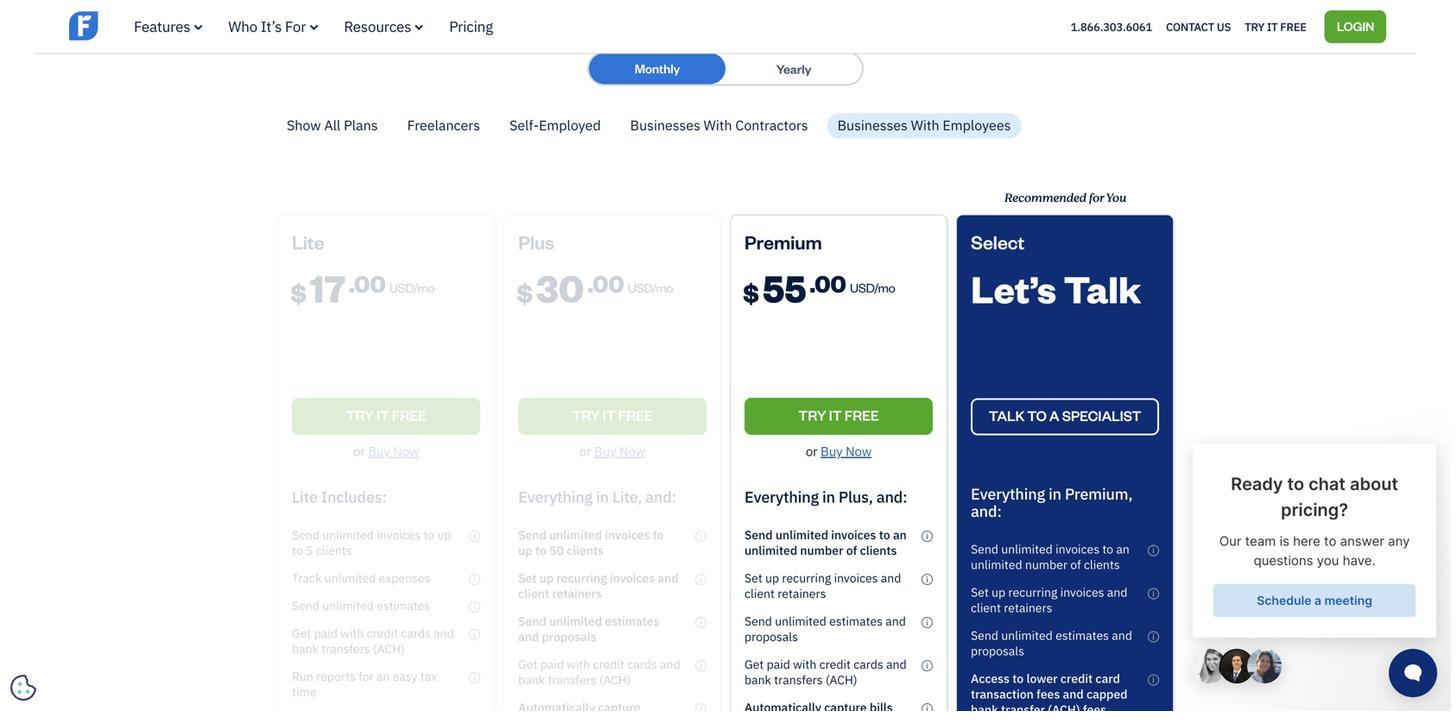 Task type: describe. For each thing, give the bounding box(es) containing it.
set up recurring invoices and client retainers for premium,
[[971, 585, 1128, 616]]

set up recurring invoices and client retainers for plus,
[[745, 570, 901, 602]]

access to lower credit card transaction fees and capped bank transfer (ach) fees
[[971, 671, 1128, 712]]

1 vertical spatial talk
[[989, 407, 1025, 425]]

self-
[[509, 116, 539, 134]]

it
[[1267, 19, 1278, 34]]

usd/mo
[[850, 279, 895, 296]]

premium
[[745, 230, 822, 254]]

to inside access to lower credit card transaction fees and capped bank transfer (ach) fees
[[1013, 671, 1024, 687]]

1 horizontal spatial talk
[[1064, 264, 1141, 313]]

credit for premium,
[[1061, 671, 1093, 687]]

transaction
[[971, 687, 1034, 703]]

.00 usd/mo
[[810, 268, 895, 298]]

contact us link
[[1166, 15, 1231, 38]]

credit for plus,
[[819, 657, 851, 673]]

send down everything in premium, and:
[[971, 542, 998, 557]]

access
[[971, 671, 1010, 687]]

proposals for everything in plus, and:
[[745, 629, 798, 645]]

everything for everything in plus, and:
[[745, 487, 819, 507]]

who it's for link
[[228, 17, 318, 36]]

paid
[[767, 657, 790, 673]]

buy
[[821, 443, 843, 460]]

try it free
[[798, 406, 879, 424]]

send up get
[[745, 614, 772, 630]]

up for everything in plus, and:
[[765, 570, 779, 586]]

in for plus,
[[822, 487, 835, 507]]

show all plans
[[287, 116, 378, 134]]

and inside get paid with credit cards and bank transfers (ach)
[[886, 657, 907, 673]]

up for everything in premium, and:
[[992, 585, 1006, 601]]

recurring for premium,
[[1008, 585, 1058, 601]]

send unlimited estimates and proposals for plus,
[[745, 614, 906, 645]]

now
[[846, 443, 872, 460]]

estimates for plus,
[[829, 614, 883, 630]]

talk to a specialist
[[989, 407, 1141, 425]]

freshbooks logo image
[[69, 9, 203, 42]]

let's talk
[[971, 264, 1141, 313]]

1.866.303.6061
[[1071, 19, 1152, 34]]

to left a
[[1027, 407, 1047, 425]]

.00
[[810, 268, 846, 298]]

with
[[793, 657, 817, 673]]

premium,
[[1065, 484, 1133, 504]]

proposals for everything in premium, and:
[[971, 643, 1024, 659]]

of for plus,
[[846, 543, 857, 559]]

get
[[745, 657, 764, 673]]

set for everything in premium, and:
[[971, 585, 989, 601]]

with for employees
[[911, 116, 939, 134]]

1.866.303.6061 link
[[1071, 19, 1152, 34]]

businesses for businesses with employees
[[838, 116, 908, 134]]

and: for everything in premium, and:
[[971, 501, 1002, 522]]

it
[[829, 406, 842, 424]]

0 horizontal spatial fees
[[1037, 687, 1060, 703]]

(ach) inside access to lower credit card transaction fees and capped bank transfer (ach) fees
[[1048, 702, 1080, 712]]

businesses for businesses with contractors
[[630, 116, 700, 134]]

capped
[[1087, 687, 1128, 703]]

try for try it free
[[798, 406, 826, 424]]

login link
[[1325, 10, 1386, 43]]

in for premium,
[[1049, 484, 1061, 504]]

cards
[[854, 657, 883, 673]]

retainers for plus,
[[778, 586, 826, 602]]

clients for everything in plus, and:
[[860, 543, 897, 559]]

let's
[[971, 264, 1056, 313]]

number for plus,
[[800, 543, 843, 559]]

send up access
[[971, 628, 998, 644]]

plans
[[344, 116, 378, 134]]

for
[[285, 17, 306, 36]]



Task type: vqa. For each thing, say whether or not it's contained in the screenshot.
topmost tracking,
no



Task type: locate. For each thing, give the bounding box(es) containing it.
0 vertical spatial (ach)
[[826, 672, 857, 688]]

0 vertical spatial bank
[[745, 672, 771, 688]]

features link
[[134, 17, 202, 36]]

1 horizontal spatial in
[[1049, 484, 1061, 504]]

0 horizontal spatial send unlimited invoices to an unlimited number of clients
[[745, 527, 907, 559]]

send unlimited invoices to an unlimited number of clients
[[745, 527, 907, 559], [971, 542, 1130, 573]]

1 horizontal spatial fees
[[1083, 702, 1107, 712]]

fees down the card
[[1083, 702, 1107, 712]]

bank left "transfers"
[[745, 672, 771, 688]]

of for premium,
[[1070, 557, 1081, 573]]

retainers for premium,
[[1004, 600, 1052, 616]]

1 horizontal spatial retainers
[[1004, 600, 1052, 616]]

send unlimited estimates and proposals for premium,
[[971, 628, 1132, 659]]

0 horizontal spatial set up recurring invoices and client retainers
[[745, 570, 901, 602]]

0 horizontal spatial set
[[745, 570, 763, 586]]

everything for everything in premium, and:
[[971, 484, 1045, 504]]

credit inside get paid with credit cards and bank transfers (ach)
[[819, 657, 851, 673]]

2 with from the left
[[911, 116, 939, 134]]

1 horizontal spatial and:
[[971, 501, 1002, 522]]

retainers up lower
[[1004, 600, 1052, 616]]

resources
[[344, 17, 411, 36]]

$
[[743, 276, 759, 309]]

clients down the plus,
[[860, 543, 897, 559]]

1 horizontal spatial set
[[971, 585, 989, 601]]

1 horizontal spatial everything
[[971, 484, 1045, 504]]

1 horizontal spatial send unlimited invoices to an unlimited number of clients
[[971, 542, 1130, 573]]

0 horizontal spatial estimates
[[829, 614, 883, 630]]

credit inside access to lower credit card transaction fees and capped bank transfer (ach) fees
[[1061, 671, 1093, 687]]

1 vertical spatial free
[[845, 406, 879, 424]]

in
[[1049, 484, 1061, 504], [822, 487, 835, 507]]

1 horizontal spatial try
[[1245, 19, 1265, 34]]

in inside everything in premium, and:
[[1049, 484, 1061, 504]]

credit right with at the bottom right of page
[[819, 657, 851, 673]]

0 horizontal spatial in
[[822, 487, 835, 507]]

proposals up paid
[[745, 629, 798, 645]]

1 horizontal spatial up
[[992, 585, 1006, 601]]

send unlimited invoices to an unlimited number of clients down everything in plus, and:
[[745, 527, 907, 559]]

an down premium,
[[1116, 542, 1130, 557]]

1 horizontal spatial estimates
[[1056, 628, 1109, 644]]

invoices
[[831, 527, 876, 543], [1056, 542, 1100, 557], [834, 570, 878, 586], [1060, 585, 1104, 601]]

everything inside everything in premium, and:
[[971, 484, 1045, 504]]

specialist
[[1062, 407, 1141, 425]]

to left lower
[[1013, 671, 1024, 687]]

or buy now
[[806, 443, 872, 460]]

in left the plus,
[[822, 487, 835, 507]]

talk to a specialist link
[[971, 399, 1159, 436]]

send down everything in plus, and:
[[745, 527, 773, 543]]

resources link
[[344, 17, 423, 36]]

try for try it free
[[1245, 19, 1265, 34]]

card
[[1096, 671, 1120, 687]]

transfer
[[1001, 702, 1045, 712]]

estimates up cards
[[829, 614, 883, 630]]

us
[[1217, 19, 1231, 34]]

1 horizontal spatial number
[[1025, 557, 1068, 573]]

set for everything in plus, and:
[[745, 570, 763, 586]]

an down everything in plus, and:
[[893, 527, 907, 543]]

unlimited
[[776, 527, 828, 543], [1001, 542, 1053, 557], [745, 543, 797, 559], [971, 557, 1022, 573], [775, 614, 826, 630], [1001, 628, 1053, 644]]

1 horizontal spatial credit
[[1061, 671, 1093, 687]]

0 vertical spatial free
[[1280, 19, 1307, 34]]

0 horizontal spatial talk
[[989, 407, 1025, 425]]

and: for everything in plus, and:
[[877, 487, 907, 507]]

try it free link
[[1245, 15, 1307, 38]]

0 horizontal spatial everything
[[745, 487, 819, 507]]

employees
[[943, 116, 1011, 134]]

number down everything in plus, and:
[[800, 543, 843, 559]]

of down everything in premium, and:
[[1070, 557, 1081, 573]]

client up get
[[745, 586, 775, 602]]

i
[[926, 531, 928, 542], [1152, 545, 1155, 556], [926, 574, 928, 585], [1152, 589, 1155, 599], [926, 617, 928, 628], [1152, 632, 1155, 643], [926, 661, 928, 671], [1152, 675, 1155, 686]]

contact
[[1166, 19, 1214, 34]]

set up recurring invoices and client retainers up with at the bottom right of page
[[745, 570, 901, 602]]

an for everything in premium, and:
[[1116, 542, 1130, 557]]

0 horizontal spatial with
[[704, 116, 732, 134]]

bank down access
[[971, 702, 998, 712]]

estimates up the card
[[1056, 628, 1109, 644]]

0 vertical spatial try
[[1245, 19, 1265, 34]]

of
[[846, 543, 857, 559], [1070, 557, 1081, 573]]

0 horizontal spatial number
[[800, 543, 843, 559]]

talk
[[1064, 264, 1141, 313], [989, 407, 1025, 425]]

cookie preferences image
[[10, 675, 36, 701]]

features
[[134, 17, 190, 36]]

pricing
[[449, 17, 493, 36]]

try
[[1245, 19, 1265, 34], [798, 406, 826, 424]]

number down everything in premium, and:
[[1025, 557, 1068, 573]]

send unlimited invoices to an unlimited number of clients for premium,
[[971, 542, 1130, 573]]

all
[[324, 116, 341, 134]]

0 horizontal spatial businesses
[[630, 116, 700, 134]]

1 vertical spatial bank
[[971, 702, 998, 712]]

with
[[704, 116, 732, 134], [911, 116, 939, 134]]

1 horizontal spatial clients
[[1084, 557, 1120, 573]]

estimates for premium,
[[1056, 628, 1109, 644]]

and inside access to lower credit card transaction fees and capped bank transfer (ach) fees
[[1063, 687, 1084, 703]]

send unlimited invoices to an unlimited number of clients down everything in premium, and:
[[971, 542, 1130, 573]]

send
[[745, 527, 773, 543], [971, 542, 998, 557], [745, 614, 772, 630], [971, 628, 998, 644]]

businesses with employees
[[838, 116, 1011, 134]]

free
[[1280, 19, 1307, 34], [845, 406, 879, 424]]

buy now link
[[821, 443, 872, 460]]

with left contractors
[[704, 116, 732, 134]]

try it free link
[[745, 398, 933, 435]]

set up recurring invoices and client retainers
[[745, 570, 901, 602], [971, 585, 1128, 616]]

fees right transaction
[[1037, 687, 1060, 703]]

0 horizontal spatial an
[[893, 527, 907, 543]]

number for premium,
[[1025, 557, 1068, 573]]

cookie consent banner dialog
[[13, 499, 272, 699]]

0 horizontal spatial credit
[[819, 657, 851, 673]]

self-employed
[[509, 116, 601, 134]]

send unlimited estimates and proposals up with at the bottom right of page
[[745, 614, 906, 645]]

fees
[[1037, 687, 1060, 703], [1083, 702, 1107, 712]]

an for everything in plus, and:
[[893, 527, 907, 543]]

free for try it free
[[845, 406, 879, 424]]

0 horizontal spatial retainers
[[778, 586, 826, 602]]

freelancers
[[407, 116, 480, 134]]

0 horizontal spatial free
[[845, 406, 879, 424]]

1 vertical spatial (ach)
[[1048, 702, 1080, 712]]

0 horizontal spatial and:
[[877, 487, 907, 507]]

0 horizontal spatial (ach)
[[826, 672, 857, 688]]

or
[[806, 443, 818, 460]]

proposals
[[745, 629, 798, 645], [971, 643, 1024, 659]]

recurring for plus,
[[782, 570, 831, 586]]

0 horizontal spatial try
[[798, 406, 826, 424]]

1 businesses from the left
[[630, 116, 700, 134]]

contractors
[[735, 116, 808, 134]]

who it's for
[[228, 17, 306, 36]]

retainers up with at the bottom right of page
[[778, 586, 826, 602]]

credit
[[819, 657, 851, 673], [1061, 671, 1093, 687]]

recurring
[[782, 570, 831, 586], [1008, 585, 1058, 601]]

proposals up access
[[971, 643, 1024, 659]]

clients
[[860, 543, 897, 559], [1084, 557, 1120, 573]]

number
[[800, 543, 843, 559], [1025, 557, 1068, 573]]

up
[[765, 570, 779, 586], [992, 585, 1006, 601]]

0 horizontal spatial clients
[[860, 543, 897, 559]]

with left employees
[[911, 116, 939, 134]]

1 with from the left
[[704, 116, 732, 134]]

and
[[881, 570, 901, 586], [1107, 585, 1128, 601], [886, 614, 906, 630], [1112, 628, 1132, 644], [886, 657, 907, 673], [1063, 687, 1084, 703]]

send unlimited estimates and proposals up lower
[[971, 628, 1132, 659]]

a
[[1049, 407, 1059, 425]]

1 horizontal spatial recurring
[[1008, 585, 1058, 601]]

0 horizontal spatial proposals
[[745, 629, 798, 645]]

1 vertical spatial try
[[798, 406, 826, 424]]

bank
[[745, 672, 771, 688], [971, 702, 998, 712]]

to down premium,
[[1102, 542, 1113, 557]]

get paid with credit cards and bank transfers (ach)
[[745, 657, 907, 688]]

lower
[[1027, 671, 1058, 687]]

contact us
[[1166, 19, 1231, 34]]

2 businesses from the left
[[838, 116, 908, 134]]

clients for everything in premium, and:
[[1084, 557, 1120, 573]]

1 horizontal spatial with
[[911, 116, 939, 134]]

free for try it free
[[1280, 19, 1307, 34]]

pricing link
[[449, 17, 493, 36]]

(ach) right with at the bottom right of page
[[826, 672, 857, 688]]

client for everything in plus, and:
[[745, 586, 775, 602]]

credit left the card
[[1061, 671, 1093, 687]]

show
[[287, 116, 321, 134]]

who
[[228, 17, 257, 36]]

(ach) inside get paid with credit cards and bank transfers (ach)
[[826, 672, 857, 688]]

0 horizontal spatial up
[[765, 570, 779, 586]]

bank inside access to lower credit card transaction fees and capped bank transfer (ach) fees
[[971, 702, 998, 712]]

an
[[893, 527, 907, 543], [1116, 542, 1130, 557]]

0 vertical spatial talk
[[1064, 264, 1141, 313]]

1 horizontal spatial send unlimited estimates and proposals
[[971, 628, 1132, 659]]

clients down premium,
[[1084, 557, 1120, 573]]

estimates
[[829, 614, 883, 630], [1056, 628, 1109, 644]]

(ach)
[[826, 672, 857, 688], [1048, 702, 1080, 712]]

bank inside get paid with credit cards and bank transfers (ach)
[[745, 672, 771, 688]]

plus,
[[839, 487, 873, 507]]

to down everything in plus, and:
[[879, 527, 890, 543]]

1 horizontal spatial (ach)
[[1048, 702, 1080, 712]]

1 horizontal spatial of
[[1070, 557, 1081, 573]]

0 horizontal spatial send unlimited estimates and proposals
[[745, 614, 906, 645]]

it's
[[261, 17, 282, 36]]

1 horizontal spatial proposals
[[971, 643, 1024, 659]]

everything in premium, and:
[[971, 484, 1133, 522]]

everything in plus, and:
[[745, 487, 907, 507]]

try it free
[[1245, 19, 1307, 34]]

0 horizontal spatial client
[[745, 586, 775, 602]]

1 horizontal spatial bank
[[971, 702, 998, 712]]

businesses
[[630, 116, 700, 134], [838, 116, 908, 134]]

1 horizontal spatial client
[[971, 600, 1001, 616]]

1 horizontal spatial an
[[1116, 542, 1130, 557]]

client up access
[[971, 600, 1001, 616]]

of down the plus,
[[846, 543, 857, 559]]

employed
[[539, 116, 601, 134]]

(ach) down lower
[[1048, 702, 1080, 712]]

send unlimited invoices to an unlimited number of clients for plus,
[[745, 527, 907, 559]]

and:
[[877, 487, 907, 507], [971, 501, 1002, 522]]

0 horizontal spatial bank
[[745, 672, 771, 688]]

in left premium,
[[1049, 484, 1061, 504]]

businesses with contractors
[[630, 116, 808, 134]]

client for everything in premium, and:
[[971, 600, 1001, 616]]

everything
[[971, 484, 1045, 504], [745, 487, 819, 507]]

1 horizontal spatial set up recurring invoices and client retainers
[[971, 585, 1128, 616]]

0 horizontal spatial of
[[846, 543, 857, 559]]

1 horizontal spatial businesses
[[838, 116, 908, 134]]

with for contractors
[[704, 116, 732, 134]]

set up recurring invoices and client retainers up lower
[[971, 585, 1128, 616]]

set
[[745, 570, 763, 586], [971, 585, 989, 601]]

1 horizontal spatial free
[[1280, 19, 1307, 34]]

transfers
[[774, 672, 823, 688]]

login
[[1337, 17, 1374, 34]]

and: inside everything in premium, and:
[[971, 501, 1002, 522]]

to
[[1027, 407, 1047, 425], [879, 527, 890, 543], [1102, 542, 1113, 557], [1013, 671, 1024, 687]]

retainers
[[778, 586, 826, 602], [1004, 600, 1052, 616]]

0 horizontal spatial recurring
[[782, 570, 831, 586]]

client
[[745, 586, 775, 602], [971, 600, 1001, 616]]

select
[[971, 230, 1025, 254]]



